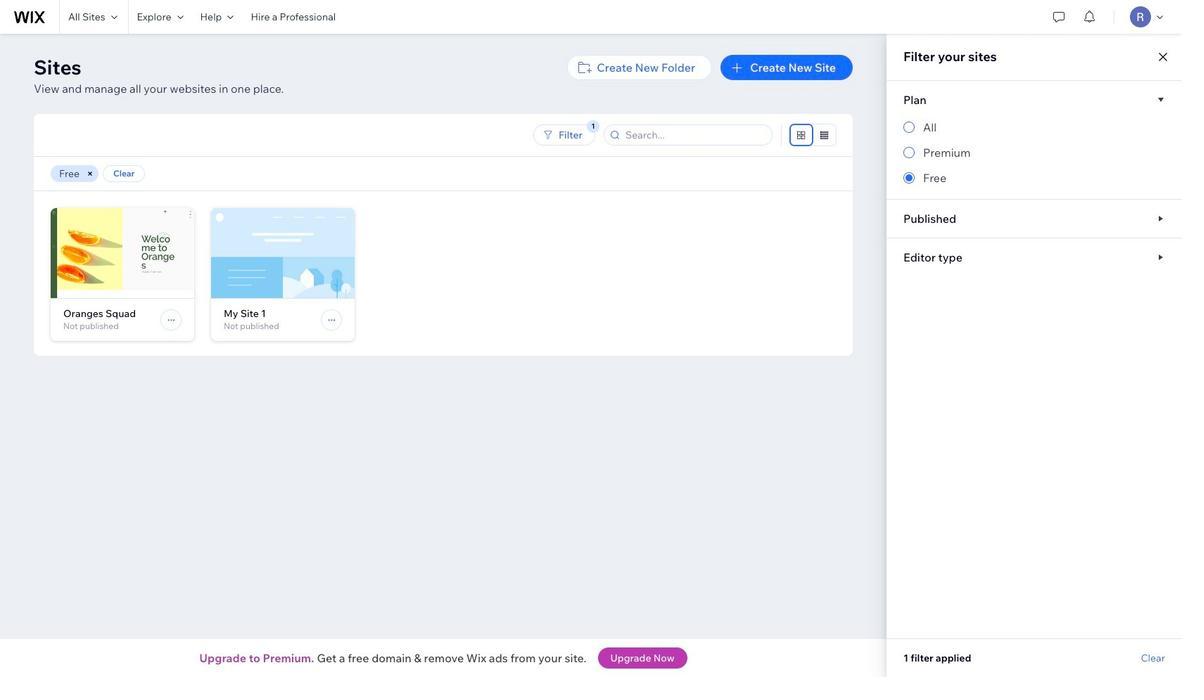 Task type: locate. For each thing, give the bounding box(es) containing it.
option group
[[904, 119, 1166, 187]]

Search... field
[[622, 125, 768, 145]]

my site 1 image
[[211, 208, 355, 298]]

list
[[51, 208, 853, 356]]



Task type: describe. For each thing, give the bounding box(es) containing it.
oranges squad image
[[51, 208, 194, 298]]



Task type: vqa. For each thing, say whether or not it's contained in the screenshot.
Notes button
no



